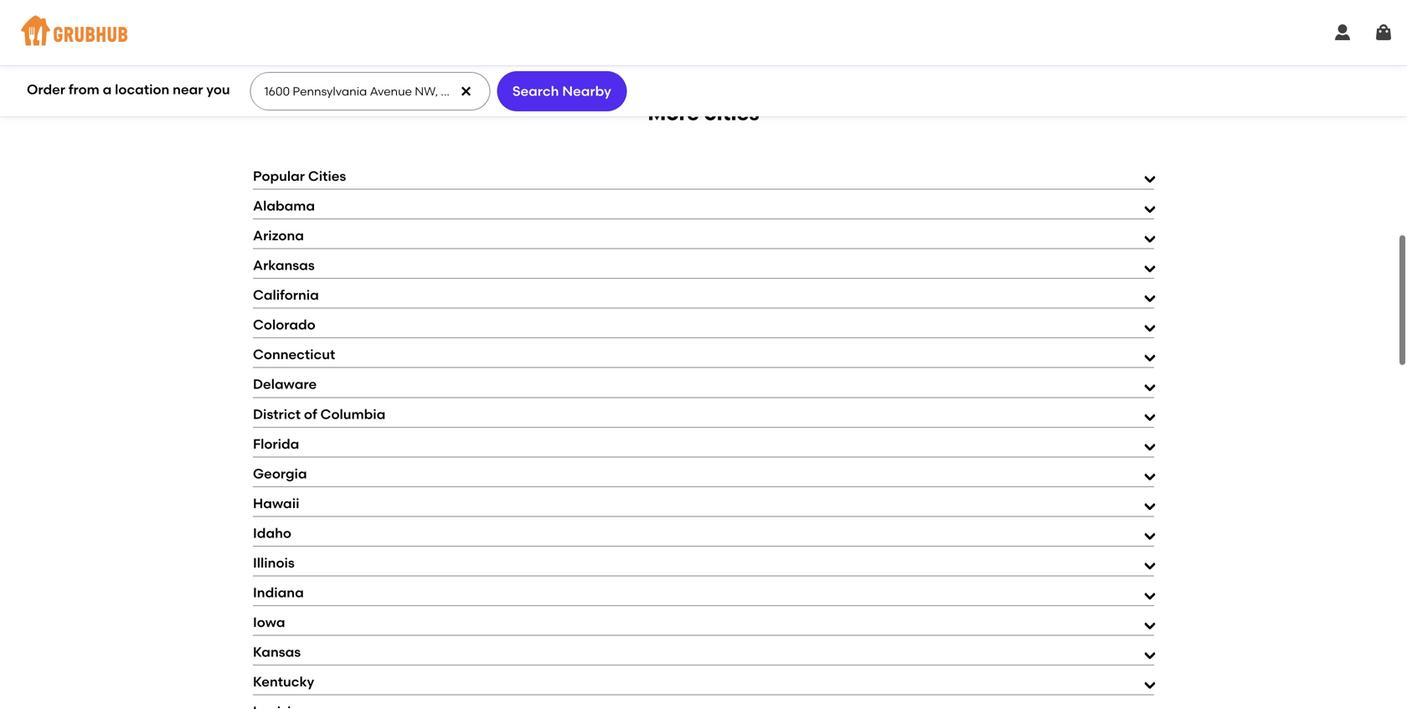 Task type: describe. For each thing, give the bounding box(es) containing it.
indiana
[[253, 585, 304, 601]]

popular
[[253, 168, 305, 184]]

more
[[648, 101, 700, 125]]

more cities
[[648, 101, 760, 125]]

delaware
[[253, 376, 317, 393]]

iowa
[[253, 615, 285, 631]]

arizona
[[253, 227, 304, 244]]

Search Address search field
[[250, 73, 489, 110]]

kansas
[[253, 644, 301, 661]]

california
[[253, 287, 319, 303]]

order from a location near you
[[27, 81, 230, 98]]

0 horizontal spatial svg image
[[459, 85, 473, 98]]

popular cities
[[253, 168, 346, 184]]

of
[[304, 406, 317, 422]]

florida
[[253, 436, 299, 452]]

illinois
[[253, 555, 295, 571]]

connecticut
[[253, 347, 335, 363]]

2 horizontal spatial svg image
[[1374, 23, 1394, 43]]

search nearby button
[[497, 71, 627, 111]]

near
[[173, 81, 203, 98]]

main navigation navigation
[[0, 0, 1408, 65]]

nearby
[[562, 83, 612, 99]]

district of columbia
[[253, 406, 386, 422]]

alabama
[[253, 198, 315, 214]]

cities
[[704, 101, 760, 125]]



Task type: locate. For each thing, give the bounding box(es) containing it.
idaho
[[253, 525, 292, 542]]

from
[[69, 81, 100, 98]]

columbia
[[321, 406, 386, 422]]

hawaii
[[253, 495, 299, 512]]

search nearby
[[513, 83, 612, 99]]

district
[[253, 406, 301, 422]]

arkansas
[[253, 257, 315, 274]]

a
[[103, 81, 112, 98]]

colorado
[[253, 317, 316, 333]]

kentucky
[[253, 674, 314, 690]]

georgia
[[253, 466, 307, 482]]

svg image
[[1333, 23, 1353, 43], [1374, 23, 1394, 43], [459, 85, 473, 98]]

you
[[206, 81, 230, 98]]

cities
[[308, 168, 346, 184]]

search
[[513, 83, 559, 99]]

location
[[115, 81, 170, 98]]

1 horizontal spatial svg image
[[1333, 23, 1353, 43]]

order
[[27, 81, 65, 98]]



Task type: vqa. For each thing, say whether or not it's contained in the screenshot.
Svg icon
yes



